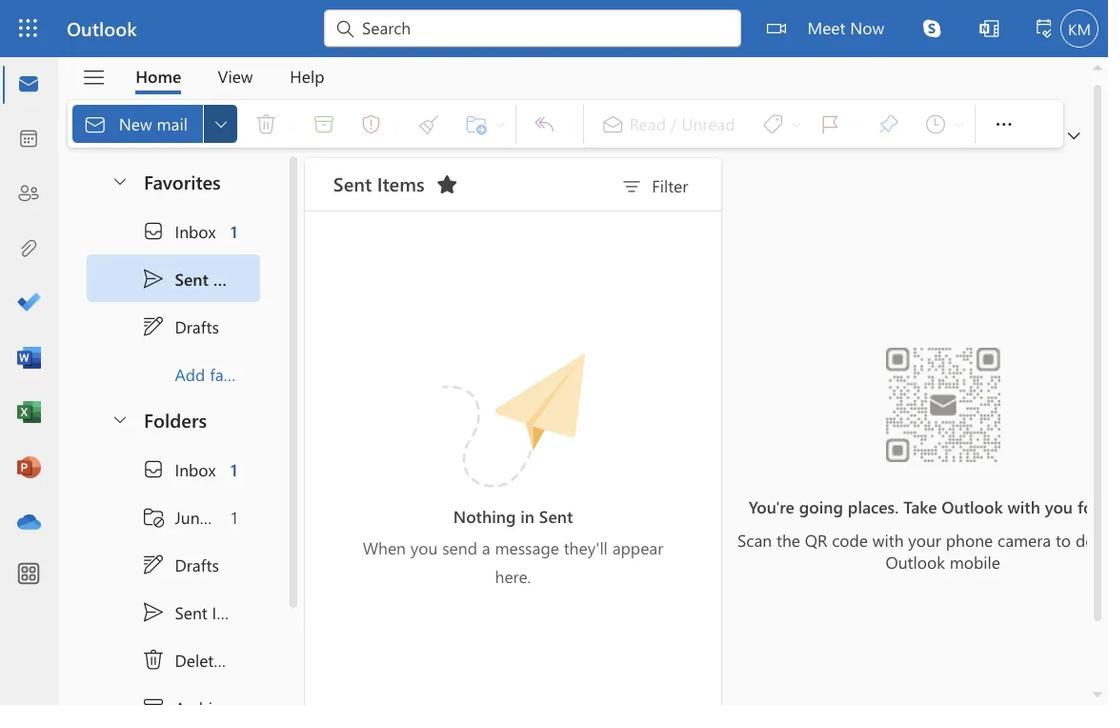 Task type: describe. For each thing, give the bounding box(es) containing it.
favorites
[[115, 135, 177, 155]]

 for  button
[[88, 138, 104, 153]]

 button
[[163, 84, 190, 114]]

when you send a message they'll appear here.
[[290, 429, 531, 470]]

scan
[[590, 424, 618, 441]]

to
[[845, 424, 857, 441]]

favorites tree item
[[69, 128, 208, 166]]

 inbox
[[113, 175, 173, 194]]

they'll
[[451, 429, 486, 447]]


[[65, 53, 85, 73]]


[[614, 15, 629, 31]]

meet now
[[646, 13, 708, 31]]

1 for 
[[185, 405, 190, 422]]

your
[[727, 424, 753, 441]]

sent items heading
[[267, 127, 373, 169]]

 button
[[79, 128, 111, 163]]

0 vertical spatial with
[[806, 396, 833, 414]]

to do image
[[13, 234, 32, 253]]

sent items 
[[267, 136, 367, 157]]

2 1 from the top
[[185, 367, 190, 384]]

1 for 
[[185, 176, 190, 193]]

drafts tree item
[[69, 433, 208, 471]]

tags group
[[472, 80, 776, 118]]

1 vertical spatial with
[[698, 424, 723, 441]]

message
[[396, 429, 448, 447]]

you're
[[599, 396, 636, 414]]

mail image
[[13, 58, 32, 77]]

 drafts
[[113, 251, 175, 271]]

 tree item
[[69, 166, 208, 204]]

take
[[723, 396, 750, 414]]

sent inside favorites tree
[[140, 214, 167, 232]]

code
[[666, 424, 695, 441]]

people image
[[13, 146, 32, 165]]

left-rail-appbar navigation
[[4, 46, 42, 440]]

view button
[[160, 46, 217, 75]]

send
[[354, 429, 382, 447]]

favorite
[[168, 290, 212, 308]]

word image
[[13, 277, 32, 296]]

now
[[680, 13, 708, 31]]

items right the deleted
[[189, 519, 221, 537]]

you inside the you're going places. take outlook with you for free. scan the qr code with your phone camera to download outlook mobile
[[836, 396, 859, 414]]

drafts inside  drafts
[[140, 252, 175, 270]]

a
[[386, 429, 392, 447]]

archive
[[140, 557, 183, 575]]

home
[[108, 52, 145, 69]]

sent inside the  tree
[[140, 481, 166, 499]]

sent inside 'sent items '
[[267, 136, 298, 157]]

none search field inside outlook banner
[[259, 8, 593, 38]]

new
[[95, 90, 122, 107]]

 for  dropdown button
[[169, 92, 184, 107]]


[[113, 175, 132, 194]]

sent items inside the  tree
[[140, 481, 202, 499]]

home button
[[94, 46, 159, 75]]

more apps image
[[13, 450, 32, 469]]

files image
[[13, 190, 32, 209]]

going
[[640, 396, 675, 414]]

 junk email
[[113, 404, 202, 423]]

 filter
[[496, 140, 551, 159]]



Task type: locate. For each thing, give the bounding box(es) containing it.
0 vertical spatial outlook
[[53, 12, 110, 33]]

folders
[[115, 326, 166, 346]]

free.
[[884, 396, 910, 414]]

tab list
[[94, 46, 274, 75]]

2 vertical spatial sent
[[140, 481, 166, 499]]

2 vertical spatial outlook
[[709, 441, 756, 459]]

Search field
[[288, 12, 581, 32]]

2 sent items from the top
[[140, 481, 202, 499]]

2 drafts from the top
[[140, 443, 175, 460]]

0 horizontal spatial with
[[698, 424, 723, 441]]

1 right inbox
[[185, 176, 190, 193]]

 inside button
[[88, 138, 104, 153]]

when
[[290, 429, 325, 447]]

1 drafts from the top
[[140, 252, 175, 270]]

drafts
[[140, 252, 175, 270], [140, 443, 175, 460]]

1 horizontal spatial with
[[806, 396, 833, 414]]

1 vertical spatial sent
[[140, 214, 167, 232]]

sent
[[267, 136, 298, 157], [140, 214, 167, 232], [140, 481, 166, 499]]

favorites tree
[[69, 120, 212, 318]]

junk
[[140, 405, 166, 422]]


[[113, 404, 132, 423]]

sent down inbox
[[140, 214, 167, 232]]

outlook down the take
[[709, 441, 756, 459]]

items inside favorites tree
[[171, 214, 204, 232]]

powerpoint image
[[13, 365, 32, 384]]

calendar image
[[13, 102, 32, 121]]

0 horizontal spatial 
[[88, 138, 104, 153]]

application
[[0, 0, 952, 705]]

 inside dropdown button
[[169, 92, 184, 107]]

you left for
[[836, 396, 859, 414]]

with
[[806, 396, 833, 414], [698, 424, 723, 441]]

1 vertical spatial outlook
[[754, 396, 803, 414]]

1 sent items from the top
[[140, 214, 204, 232]]

add favorite tree item
[[69, 280, 212, 318]]

 new mail
[[67, 90, 150, 109]]

1 horizontal spatial you
[[836, 396, 859, 414]]

outlook up 
[[53, 12, 110, 33]]

sent items up the deleted
[[140, 481, 202, 499]]

2 vertical spatial 1
[[185, 405, 190, 422]]

1 up email
[[185, 367, 190, 384]]

1 vertical spatial drafts
[[140, 443, 175, 460]]

items inside 'sent items '
[[302, 136, 340, 157]]

0 horizontal spatial you
[[329, 429, 350, 447]]

 button
[[343, 132, 373, 163]]

0 vertical spatial sent
[[267, 136, 298, 157]]

view
[[174, 52, 202, 69]]


[[113, 251, 132, 271]]

1 vertical spatial you
[[329, 429, 350, 447]]

deleted
[[140, 519, 186, 537]]

items down inbox
[[171, 214, 204, 232]]

application containing favorites
[[0, 0, 952, 705]]

camera
[[798, 424, 841, 441]]

 tree
[[69, 356, 221, 699]]

appear
[[490, 429, 531, 447]]

message list section
[[244, 122, 577, 617]]

0 vertical spatial you
[[836, 396, 859, 414]]

outlook inside banner
[[53, 12, 110, 33]]

sent items down inbox
[[140, 214, 204, 232]]

1 vertical spatial 1
[[185, 367, 190, 384]]

1 right junk
[[185, 405, 190, 422]]

sent up the deleted
[[140, 481, 166, 499]]

sent down move & delete group on the left top of page
[[267, 136, 298, 157]]

meet
[[646, 13, 677, 31]]

you inside "when you send a message they'll appear here."
[[329, 429, 350, 447]]

phone
[[757, 424, 795, 441]]

here.
[[396, 452, 425, 470]]


[[496, 140, 515, 159]]

email
[[170, 405, 202, 422]]

1 vertical spatial sent items
[[140, 481, 202, 499]]

qr
[[644, 424, 662, 441]]

mobile
[[760, 441, 801, 459]]

places.
[[679, 396, 719, 414]]

 tree item
[[69, 242, 208, 280]]

 tree item
[[69, 394, 208, 433]]

0 vertical spatial drafts
[[140, 252, 175, 270]]

help button
[[218, 46, 274, 75]]

you're going places. take outlook with you for free. scan the qr code with your phone camera to download outlook mobile
[[590, 396, 919, 459]]

with up camera
[[806, 396, 833, 414]]

1 inside '' tree item
[[185, 405, 190, 422]]

tab list containing home
[[94, 46, 274, 75]]

3 1 from the top
[[185, 405, 190, 422]]

items left the "" 'button'
[[302, 136, 340, 157]]

drafts down  junk email
[[140, 443, 175, 460]]

1 vertical spatial 
[[88, 138, 104, 153]]

0 vertical spatial 
[[169, 92, 184, 107]]

outlook link
[[53, 0, 110, 46]]

onedrive image
[[13, 409, 32, 428]]

1 horizontal spatial 
[[169, 92, 184, 107]]

1 1 from the top
[[185, 176, 190, 193]]

drafts inside tree item
[[140, 443, 175, 460]]

inbox
[[140, 176, 173, 193]]

outlook
[[53, 12, 110, 33], [754, 396, 803, 414], [709, 441, 756, 459]]

filter
[[522, 140, 551, 157]]

sent items
[[140, 214, 204, 232], [140, 481, 202, 499]]

outlook up the phone
[[754, 396, 803, 414]]


[[348, 138, 367, 157]]

0 vertical spatial sent items
[[140, 214, 204, 232]]

 right "mail"
[[169, 92, 184, 107]]

None search field
[[259, 8, 593, 38]]

 button
[[56, 47, 94, 79]]

1 inside  tree item
[[185, 176, 190, 193]]

items
[[302, 136, 340, 157], [171, 214, 204, 232], [170, 481, 202, 499], [189, 519, 221, 537]]

add favorite
[[140, 290, 212, 308]]

the
[[621, 424, 641, 441]]

download
[[861, 424, 919, 441]]

you left send
[[329, 429, 350, 447]]

outlook banner
[[0, 0, 952, 46]]

mail
[[125, 90, 150, 107]]

 down  new mail
[[88, 138, 104, 153]]

0 vertical spatial 1
[[185, 176, 190, 193]]

add
[[140, 290, 164, 308]]

items up the deleted items
[[170, 481, 202, 499]]

sent items inside favorites tree
[[140, 214, 204, 232]]

help
[[232, 52, 260, 69]]


[[67, 90, 86, 109]]

1
[[185, 176, 190, 193], [185, 367, 190, 384], [185, 405, 190, 422]]

for
[[862, 396, 880, 414]]

drafts right the 
[[140, 252, 175, 270]]

move & delete group
[[58, 80, 408, 118]]

with left your
[[698, 424, 723, 441]]

km image
[[849, 8, 879, 38]]

you
[[836, 396, 859, 414], [329, 429, 350, 447]]

deleted items
[[140, 519, 221, 537]]


[[169, 92, 184, 107], [88, 138, 104, 153]]



Task type: vqa. For each thing, say whether or not it's contained in the screenshot.
download
yes



